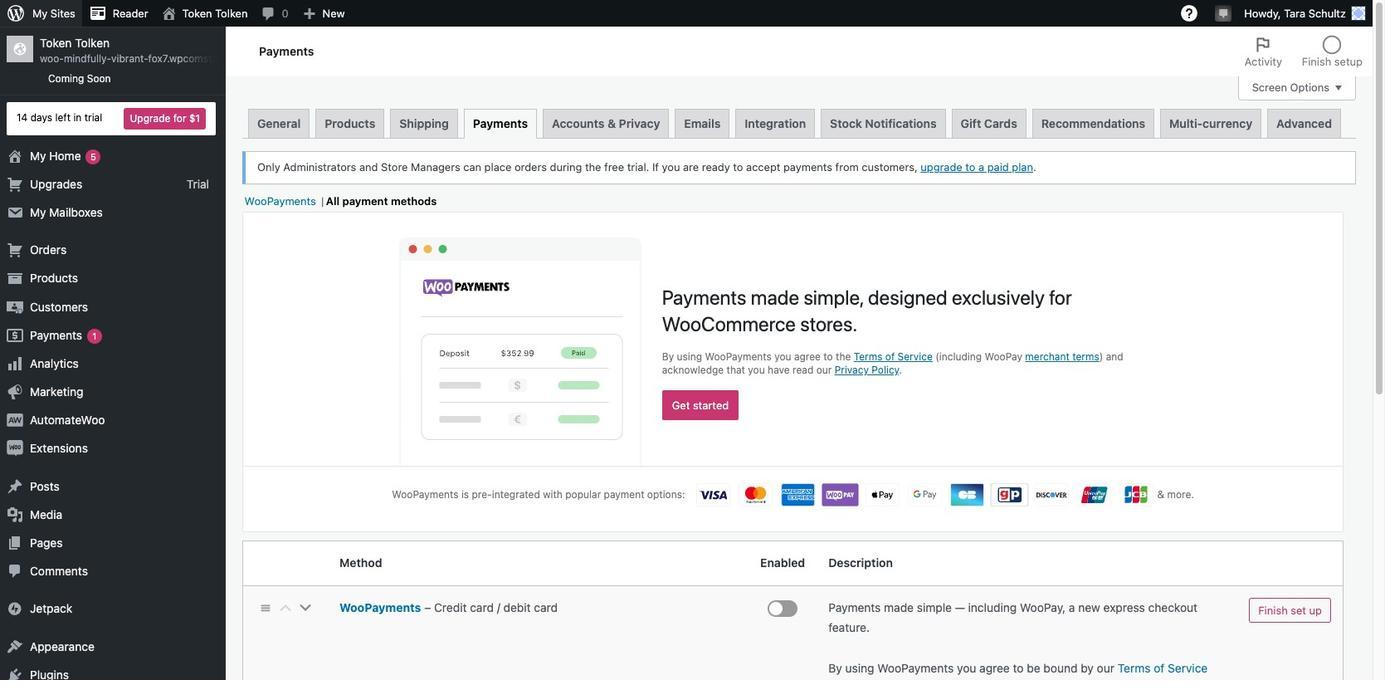 Task type: describe. For each thing, give the bounding box(es) containing it.
woopayments for woopayments | all payment methods
[[245, 194, 316, 208]]

method
[[340, 556, 382, 570]]

woopayments is pre-integrated with popular payment options:
[[392, 488, 686, 501]]

0 horizontal spatial service
[[898, 350, 933, 363]]

if
[[653, 160, 659, 174]]

for inside button
[[173, 112, 186, 124]]

all payment methods link
[[324, 192, 439, 210]]

policy
[[872, 363, 900, 376]]

& more.
[[1158, 488, 1195, 501]]

0 vertical spatial &
[[608, 116, 616, 130]]

my sites link
[[0, 0, 82, 27]]

my for my sites
[[32, 7, 48, 20]]

appearance
[[30, 639, 95, 653]]

are
[[683, 160, 699, 174]]

by using woopayments you agree to be bound by our terms of service
[[829, 661, 1208, 675]]

screen options
[[1253, 81, 1330, 94]]

ready
[[702, 160, 731, 174]]

upgrade for $1
[[130, 112, 200, 124]]

token for token tolken woo-mindfully-vibrant-fox7.wpcomstaging.com coming soon
[[40, 36, 72, 50]]

trial
[[84, 111, 102, 124]]

to right ready on the right top of the page
[[734, 160, 744, 174]]

14
[[17, 111, 28, 124]]

pages link
[[0, 529, 226, 557]]

free
[[605, 160, 625, 174]]

1 vertical spatial privacy
[[835, 363, 869, 376]]

using for by using woopayments you agree to be bound by our terms of service
[[846, 661, 875, 675]]

enabled
[[761, 556, 806, 570]]

payments
[[784, 160, 833, 174]]

by for by using woopayments you agree to be bound by our terms of service
[[829, 661, 843, 675]]

recommendations link
[[1033, 108, 1155, 137]]

started
[[693, 398, 729, 412]]

2 card from the left
[[534, 600, 558, 614]]

simple,
[[804, 285, 864, 309]]

0 horizontal spatial privacy
[[619, 116, 661, 130]]

multi-currency link
[[1161, 108, 1262, 137]]

including
[[969, 600, 1017, 614]]

from
[[836, 160, 859, 174]]

0 vertical spatial products link
[[316, 108, 385, 137]]

) and acknowledge that you have read our
[[662, 350, 1124, 376]]

by
[[1081, 661, 1094, 675]]

gift cards
[[961, 116, 1018, 130]]

comments
[[30, 564, 88, 578]]

finish set up
[[1259, 603, 1323, 617]]

/
[[497, 600, 501, 614]]

finish setup
[[1303, 55, 1364, 68]]

customers
[[30, 299, 88, 313]]

1 vertical spatial products link
[[0, 264, 226, 293]]

payments made simple, designed exclusively for woocommerce stores.
[[662, 285, 1073, 335]]

14 days left in trial
[[17, 111, 102, 124]]

general
[[257, 116, 301, 130]]

1 vertical spatial service
[[1168, 661, 1208, 675]]

finish setup button
[[1293, 27, 1374, 76]]

read
[[793, 363, 814, 376]]

to down stores.
[[824, 350, 833, 363]]

to left paid
[[966, 160, 976, 174]]

|
[[321, 194, 324, 208]]

you up have
[[775, 350, 792, 363]]

managers
[[411, 160, 461, 174]]

emails link
[[675, 108, 730, 137]]

woopayments up the that
[[705, 350, 772, 363]]

0 horizontal spatial of
[[886, 350, 895, 363]]

agree for be
[[980, 661, 1010, 675]]

payments link
[[464, 108, 537, 138]]

pages
[[30, 536, 63, 550]]

options
[[1291, 81, 1330, 94]]

is
[[462, 488, 469, 501]]

mindfully-
[[64, 52, 111, 65]]

stock notifications
[[831, 116, 937, 130]]

store
[[381, 160, 408, 174]]

screen options button
[[1239, 76, 1357, 100]]

products inside main menu navigation
[[30, 271, 78, 285]]

setup
[[1335, 55, 1364, 68]]

bound
[[1044, 661, 1078, 675]]

customers,
[[862, 160, 918, 174]]

for inside payments made simple, designed exclusively for woocommerce stores.
[[1050, 285, 1073, 309]]

$1
[[189, 112, 200, 124]]

sites
[[51, 7, 75, 20]]

reader
[[113, 7, 148, 20]]

woo-
[[40, 52, 64, 65]]

finish for finish set up
[[1259, 603, 1289, 617]]

by for by using woopayments you agree to the terms of service (including woopay merchant terms
[[662, 350, 674, 363]]

payments for payments made simple, designed exclusively for woocommerce stores.
[[662, 285, 747, 309]]

upgrade for $1 button
[[124, 108, 206, 129]]

notification image
[[1218, 6, 1231, 19]]

token for token tolken
[[182, 7, 212, 20]]

general link
[[248, 108, 310, 137]]

integration
[[745, 116, 806, 130]]

in
[[73, 111, 82, 124]]

5
[[90, 151, 96, 162]]

gift
[[961, 116, 982, 130]]

integrated
[[492, 488, 540, 501]]

made for simple,
[[751, 285, 800, 309]]

up
[[1310, 603, 1323, 617]]

stock
[[831, 116, 863, 130]]

tara
[[1285, 7, 1306, 20]]

woopayments | all payment methods
[[245, 194, 437, 208]]

agree for the
[[795, 350, 821, 363]]

media
[[30, 507, 63, 521]]

stores.
[[801, 312, 858, 335]]

set
[[1292, 603, 1307, 617]]

notifications
[[866, 116, 937, 130]]

cards
[[985, 116, 1018, 130]]

extensions link
[[0, 435, 226, 463]]

our inside ) and acknowledge that you have read our
[[817, 363, 832, 376]]

get started
[[672, 398, 729, 412]]

the "woopayments" payment method is currently disabled element
[[768, 600, 798, 617]]

my for my home 5
[[30, 148, 46, 162]]

main menu navigation
[[0, 27, 261, 680]]

1 card from the left
[[470, 600, 494, 614]]

acknowledge
[[662, 363, 724, 376]]

payments down 0 at the top left of the page
[[259, 44, 314, 58]]

woopayments down simple
[[878, 661, 954, 675]]



Task type: locate. For each thing, give the bounding box(es) containing it.
and left store
[[360, 160, 378, 174]]

by up acknowledge at the bottom of page
[[662, 350, 674, 363]]

token up woo-
[[40, 36, 72, 50]]

our right by
[[1098, 661, 1115, 675]]

card right the debit
[[534, 600, 558, 614]]

all
[[326, 194, 340, 208]]

our right read
[[817, 363, 832, 376]]

0 horizontal spatial our
[[817, 363, 832, 376]]

shipping
[[400, 116, 449, 130]]

0 horizontal spatial token
[[40, 36, 72, 50]]

using
[[677, 350, 703, 363], [846, 661, 875, 675]]

0 horizontal spatial finish
[[1259, 603, 1289, 617]]

my left home
[[30, 148, 46, 162]]

1 horizontal spatial the
[[836, 350, 851, 363]]

1 vertical spatial for
[[1050, 285, 1073, 309]]

. down by using woopayments you agree to the terms of service (including woopay merchant terms
[[900, 363, 902, 376]]

0 horizontal spatial the
[[585, 160, 602, 174]]

new
[[1079, 600, 1101, 614]]

a
[[979, 160, 985, 174], [1070, 600, 1076, 614]]

and right )
[[1107, 350, 1124, 363]]

1 horizontal spatial token
[[182, 7, 212, 20]]

to left be
[[1014, 661, 1024, 675]]

1 vertical spatial woopayments link
[[340, 600, 421, 614]]

0 vertical spatial service
[[898, 350, 933, 363]]

1
[[92, 330, 97, 341]]

agree left be
[[980, 661, 1010, 675]]

woopayments link
[[242, 192, 318, 210], [340, 600, 421, 614]]

tab list
[[1235, 27, 1374, 76]]

0 vertical spatial woopayments link
[[242, 192, 318, 210]]

tolken for token tolken woo-mindfully-vibrant-fox7.wpcomstaging.com coming soon
[[75, 36, 110, 50]]

the up privacy policy link
[[836, 350, 851, 363]]

.
[[1034, 160, 1037, 174], [900, 363, 902, 376]]

woopayments left is
[[392, 488, 459, 501]]

1 horizontal spatial and
[[1107, 350, 1124, 363]]

0 horizontal spatial payment
[[343, 194, 388, 208]]

0 horizontal spatial and
[[360, 160, 378, 174]]

terms of service link up the policy
[[854, 350, 933, 363]]

0 horizontal spatial woopayments link
[[242, 192, 318, 210]]

plan
[[1013, 160, 1034, 174]]

0 horizontal spatial .
[[900, 363, 902, 376]]

a left new
[[1070, 600, 1076, 614]]

feature.
[[829, 620, 870, 635]]

made inside payments made simple — including woopay, a new express checkout feature.
[[884, 600, 914, 614]]

1 vertical spatial made
[[884, 600, 914, 614]]

for left $1
[[173, 112, 186, 124]]

upgrade
[[130, 112, 171, 124]]

1 vertical spatial agree
[[980, 661, 1010, 675]]

finish
[[1303, 55, 1332, 68], [1259, 603, 1289, 617]]

1 vertical spatial using
[[846, 661, 875, 675]]

products link up administrators
[[316, 108, 385, 137]]

1 horizontal spatial made
[[884, 600, 914, 614]]

tolken up mindfully-
[[75, 36, 110, 50]]

new
[[323, 7, 345, 20]]

token inside toolbar navigation
[[182, 7, 212, 20]]

recommendations
[[1042, 116, 1146, 130]]

privacy down by using woopayments you agree to the terms of service (including woopay merchant terms
[[835, 363, 869, 376]]

0 vertical spatial privacy
[[619, 116, 661, 130]]

administrators
[[283, 160, 357, 174]]

0 horizontal spatial for
[[173, 112, 186, 124]]

0 vertical spatial for
[[173, 112, 186, 124]]

payments up woocommerce
[[662, 285, 747, 309]]

you right if
[[662, 160, 680, 174]]

payments up feature.
[[829, 600, 881, 614]]

new link
[[295, 0, 352, 27]]

by down feature.
[[829, 661, 843, 675]]

1 horizontal spatial woopayments link
[[340, 600, 421, 614]]

analytics
[[30, 356, 79, 370]]

my sites
[[32, 7, 75, 20]]

payments inside main menu navigation
[[30, 328, 82, 342]]

woopayments for woopayments is pre-integrated with popular payment options:
[[392, 488, 459, 501]]

shipping link
[[391, 108, 458, 137]]

1 horizontal spatial using
[[846, 661, 875, 675]]

for
[[173, 112, 186, 124], [1050, 285, 1073, 309]]

0 horizontal spatial card
[[470, 600, 494, 614]]

card
[[470, 600, 494, 614], [534, 600, 558, 614]]

payment right "popular"
[[604, 488, 645, 501]]

tab list containing activity
[[1235, 27, 1374, 76]]

1 vertical spatial by
[[829, 661, 843, 675]]

for up merchant terms link
[[1050, 285, 1073, 309]]

1 horizontal spatial products
[[325, 116, 376, 130]]

finish inside the finish set up link
[[1259, 603, 1289, 617]]

service up the policy
[[898, 350, 933, 363]]

made for simple
[[884, 600, 914, 614]]

our
[[817, 363, 832, 376], [1098, 661, 1115, 675]]

multi-
[[1170, 116, 1203, 130]]

1 vertical spatial &
[[1158, 488, 1165, 501]]

token inside token tolken woo-mindfully-vibrant-fox7.wpcomstaging.com coming soon
[[40, 36, 72, 50]]

stock notifications link
[[821, 108, 946, 137]]

& left more.
[[1158, 488, 1165, 501]]

1 vertical spatial a
[[1070, 600, 1076, 614]]

0 vertical spatial the
[[585, 160, 602, 174]]

woopayments down 'method'
[[340, 600, 421, 614]]

1 horizontal spatial &
[[1158, 488, 1165, 501]]

0 vertical spatial token
[[182, 7, 212, 20]]

using up acknowledge at the bottom of page
[[677, 350, 703, 363]]

0
[[282, 7, 289, 20]]

tolken
[[215, 7, 248, 20], [75, 36, 110, 50]]

integration link
[[736, 108, 816, 137]]

1 horizontal spatial a
[[1070, 600, 1076, 614]]

options:
[[648, 488, 686, 501]]

0 vertical spatial finish
[[1303, 55, 1332, 68]]

made inside payments made simple, designed exclusively for woocommerce stores.
[[751, 285, 800, 309]]

by
[[662, 350, 674, 363], [829, 661, 843, 675]]

soon
[[87, 72, 111, 85]]

fox7.wpcomstaging.com
[[148, 52, 261, 65]]

only
[[257, 160, 280, 174]]

woocommerce
[[662, 312, 796, 335]]

finish set up link
[[1250, 598, 1332, 623]]

can
[[464, 160, 482, 174]]

media link
[[0, 501, 226, 529]]

0 horizontal spatial terms
[[854, 350, 883, 363]]

terms
[[1073, 350, 1100, 363]]

1 vertical spatial tolken
[[75, 36, 110, 50]]

1 horizontal spatial by
[[829, 661, 843, 675]]

0 vertical spatial our
[[817, 363, 832, 376]]

accept
[[747, 160, 781, 174]]

jetpack link
[[0, 595, 226, 623]]

1 horizontal spatial terms of service link
[[1118, 661, 1208, 675]]

1 vertical spatial of
[[1155, 661, 1165, 675]]

0 vertical spatial made
[[751, 285, 800, 309]]

orders link
[[0, 236, 226, 264]]

finish left 'set'
[[1259, 603, 1289, 617]]

1 vertical spatial the
[[836, 350, 851, 363]]

0 vertical spatial tolken
[[215, 7, 248, 20]]

be
[[1027, 661, 1041, 675]]

my down upgrades
[[30, 205, 46, 219]]

and inside ) and acknowledge that you have read our
[[1107, 350, 1124, 363]]

using for by using woopayments you agree to the terms of service (including woopay merchant terms
[[677, 350, 703, 363]]

1 vertical spatial finish
[[1259, 603, 1289, 617]]

marketing link
[[0, 378, 226, 406]]

1 vertical spatial and
[[1107, 350, 1124, 363]]

payments inside payments made simple — including woopay, a new express checkout feature.
[[829, 600, 881, 614]]

0 vertical spatial products
[[325, 116, 376, 130]]

0 vertical spatial .
[[1034, 160, 1037, 174]]

1 horizontal spatial for
[[1050, 285, 1073, 309]]

debit
[[504, 600, 531, 614]]

woopayments down only
[[245, 194, 316, 208]]

the
[[585, 160, 602, 174], [836, 350, 851, 363]]

0 vertical spatial using
[[677, 350, 703, 363]]

1 vertical spatial token
[[40, 36, 72, 50]]

0 vertical spatial of
[[886, 350, 895, 363]]

agree up read
[[795, 350, 821, 363]]

terms of service link down 'checkout'
[[1118, 661, 1208, 675]]

products up administrators
[[325, 116, 376, 130]]

automatewoo
[[30, 413, 105, 427]]

products link up 1
[[0, 264, 226, 293]]

place
[[485, 160, 512, 174]]

extensions
[[30, 441, 88, 455]]

payments for payments made simple — including woopay, a new express checkout feature.
[[829, 600, 881, 614]]

posts link
[[0, 472, 226, 501]]

payments inside payments made simple, designed exclusively for woocommerce stores.
[[662, 285, 747, 309]]

payment
[[343, 194, 388, 208], [604, 488, 645, 501]]

comments link
[[0, 557, 226, 586]]

payments up analytics in the bottom left of the page
[[30, 328, 82, 342]]

0 horizontal spatial made
[[751, 285, 800, 309]]

0 horizontal spatial &
[[608, 116, 616, 130]]

get started link
[[662, 390, 739, 420]]

you inside ) and acknowledge that you have read our
[[748, 363, 765, 376]]

of up the policy
[[886, 350, 895, 363]]

0 horizontal spatial a
[[979, 160, 985, 174]]

that
[[727, 363, 746, 376]]

1 horizontal spatial of
[[1155, 661, 1165, 675]]

privacy policy link
[[835, 363, 900, 376]]

1 vertical spatial payment
[[604, 488, 645, 501]]

payments
[[259, 44, 314, 58], [473, 116, 528, 130], [662, 285, 747, 309], [30, 328, 82, 342], [829, 600, 881, 614]]

&
[[608, 116, 616, 130], [1158, 488, 1165, 501]]

card left /
[[470, 600, 494, 614]]

token tolken woo-mindfully-vibrant-fox7.wpcomstaging.com coming soon
[[40, 36, 261, 85]]

& right accounts
[[608, 116, 616, 130]]

products up customers at the top left of the page
[[30, 271, 78, 285]]

. right paid
[[1034, 160, 1037, 174]]

a left paid
[[979, 160, 985, 174]]

using down feature.
[[846, 661, 875, 675]]

payments for the payments link
[[473, 116, 528, 130]]

finish up "options"
[[1303, 55, 1332, 68]]

0 vertical spatial and
[[360, 160, 378, 174]]

2 vertical spatial my
[[30, 205, 46, 219]]

finish for finish setup
[[1303, 55, 1332, 68]]

1 horizontal spatial terms
[[1118, 661, 1151, 675]]

popular
[[566, 488, 601, 501]]

1 horizontal spatial agree
[[980, 661, 1010, 675]]

0 vertical spatial terms of service link
[[854, 350, 933, 363]]

0 horizontal spatial products link
[[0, 264, 226, 293]]

0 horizontal spatial agree
[[795, 350, 821, 363]]

1 vertical spatial .
[[900, 363, 902, 376]]

1 horizontal spatial privacy
[[835, 363, 869, 376]]

payments up place
[[473, 116, 528, 130]]

agree
[[795, 350, 821, 363], [980, 661, 1010, 675]]

designed
[[869, 285, 948, 309]]

trial
[[187, 177, 209, 191]]

my mailboxes link
[[0, 198, 226, 227]]

posts
[[30, 479, 60, 493]]

0 vertical spatial by
[[662, 350, 674, 363]]

1 horizontal spatial tolken
[[215, 7, 248, 20]]

1 horizontal spatial .
[[1034, 160, 1037, 174]]

tolken inside toolbar navigation
[[215, 7, 248, 20]]

woopayments link down only
[[242, 192, 318, 210]]

my left sites
[[32, 7, 48, 20]]

token tolken
[[182, 7, 248, 20]]

0 vertical spatial my
[[32, 7, 48, 20]]

terms up privacy policy .
[[854, 350, 883, 363]]

0 vertical spatial a
[[979, 160, 985, 174]]

tolken for token tolken
[[215, 7, 248, 20]]

accounts
[[552, 116, 605, 130]]

my inside toolbar navigation
[[32, 7, 48, 20]]

toolbar navigation
[[0, 0, 1374, 30]]

0 horizontal spatial products
[[30, 271, 78, 285]]

1 horizontal spatial our
[[1098, 661, 1115, 675]]

1 horizontal spatial service
[[1168, 661, 1208, 675]]

tolken left the 0 link
[[215, 7, 248, 20]]

1 vertical spatial my
[[30, 148, 46, 162]]

orders
[[515, 160, 547, 174]]

woopayments link down 'method'
[[340, 600, 421, 614]]

pre-
[[472, 488, 492, 501]]

of down 'checkout'
[[1155, 661, 1165, 675]]

service down 'checkout'
[[1168, 661, 1208, 675]]

1 vertical spatial our
[[1098, 661, 1115, 675]]

you right the that
[[748, 363, 765, 376]]

activity button
[[1235, 27, 1293, 76]]

automatewoo link
[[0, 406, 226, 435]]

1 vertical spatial products
[[30, 271, 78, 285]]

0 horizontal spatial by
[[662, 350, 674, 363]]

get
[[672, 398, 690, 412]]

0 vertical spatial payment
[[343, 194, 388, 208]]

payment right all
[[343, 194, 388, 208]]

my for my mailboxes
[[30, 205, 46, 219]]

woopayments for woopayments – credit card / debit card
[[340, 600, 421, 614]]

1 vertical spatial terms
[[1118, 661, 1151, 675]]

1 horizontal spatial card
[[534, 600, 558, 614]]

0 horizontal spatial using
[[677, 350, 703, 363]]

a inside payments made simple — including woopay, a new express checkout feature.
[[1070, 600, 1076, 614]]

0 vertical spatial agree
[[795, 350, 821, 363]]

tolken inside token tolken woo-mindfully-vibrant-fox7.wpcomstaging.com coming soon
[[75, 36, 110, 50]]

you down —
[[958, 661, 977, 675]]

description
[[829, 556, 893, 570]]

vibrant-
[[111, 52, 148, 65]]

1 vertical spatial terms of service link
[[1118, 661, 1208, 675]]

express
[[1104, 600, 1146, 614]]

advanced
[[1277, 116, 1333, 130]]

1 horizontal spatial finish
[[1303, 55, 1332, 68]]

token up fox7.wpcomstaging.com
[[182, 7, 212, 20]]

the left free
[[585, 160, 602, 174]]

made left simple
[[884, 600, 914, 614]]

1 horizontal spatial products link
[[316, 108, 385, 137]]

1 horizontal spatial payment
[[604, 488, 645, 501]]

0 horizontal spatial terms of service link
[[854, 350, 933, 363]]

privacy up the trial.
[[619, 116, 661, 130]]

0 horizontal spatial tolken
[[75, 36, 110, 50]]

orders
[[30, 243, 67, 257]]

0 vertical spatial terms
[[854, 350, 883, 363]]

terms right by
[[1118, 661, 1151, 675]]

made up woocommerce
[[751, 285, 800, 309]]

trial.
[[628, 160, 650, 174]]

finish inside finish setup "button"
[[1303, 55, 1332, 68]]



Task type: vqa. For each thing, say whether or not it's contained in the screenshot.
the left TOKEN
yes



